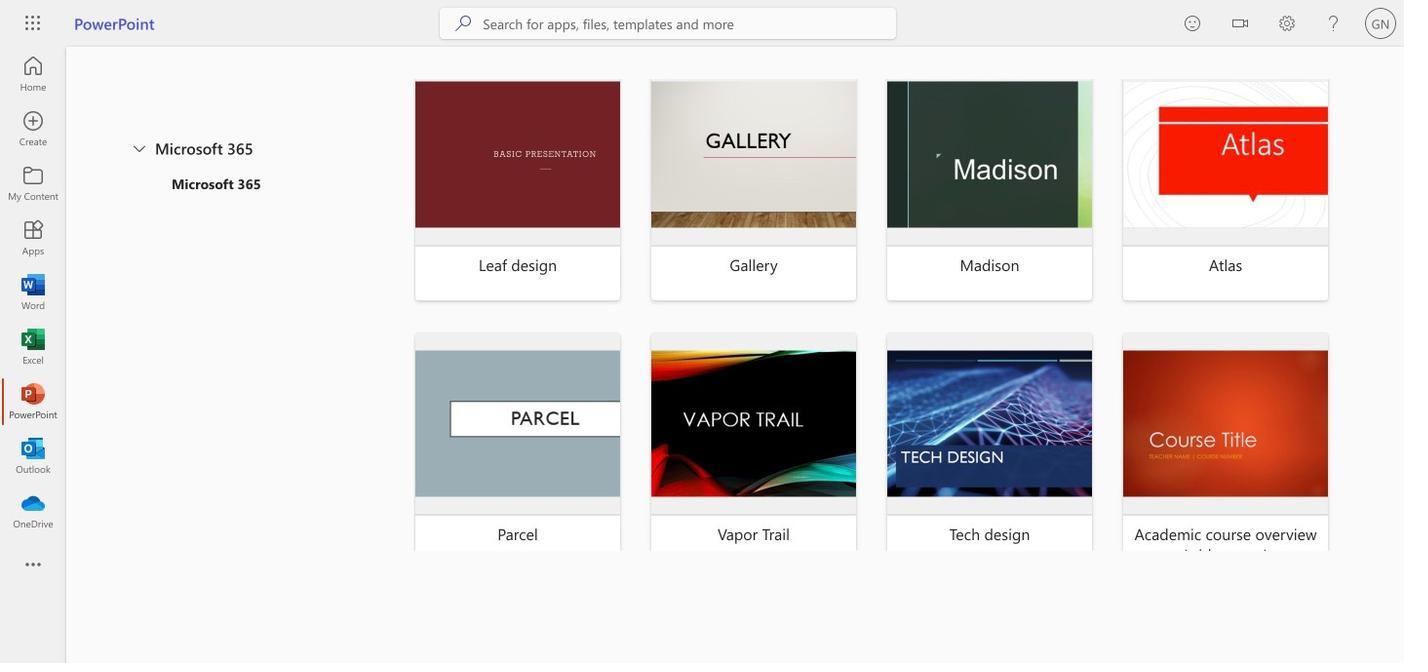 Task type: describe. For each thing, give the bounding box(es) containing it.
gn image
[[1365, 8, 1397, 39]]

excel image
[[23, 337, 43, 357]]

home image
[[23, 64, 43, 84]]

create image
[[23, 119, 43, 138]]

onedrive image
[[23, 501, 43, 521]]



Task type: vqa. For each thing, say whether or not it's contained in the screenshot.
region
no



Task type: locate. For each thing, give the bounding box(es) containing it.
main content
[[66, 47, 1404, 570]]

powerpoint image
[[23, 392, 43, 412]]

outlook image
[[23, 447, 43, 466]]

navigation
[[0, 47, 66, 538]]

view more apps image
[[23, 556, 43, 575]]

my content image
[[23, 174, 43, 193]]

banner
[[0, 0, 1404, 50]]

word image
[[23, 283, 43, 302]]

application
[[0, 47, 1404, 663]]

apps image
[[23, 228, 43, 248]]

None search field
[[440, 8, 897, 39]]

option
[[140, 174, 363, 201]]

Search box. Suggestions appear as you type. search field
[[483, 8, 897, 39]]



